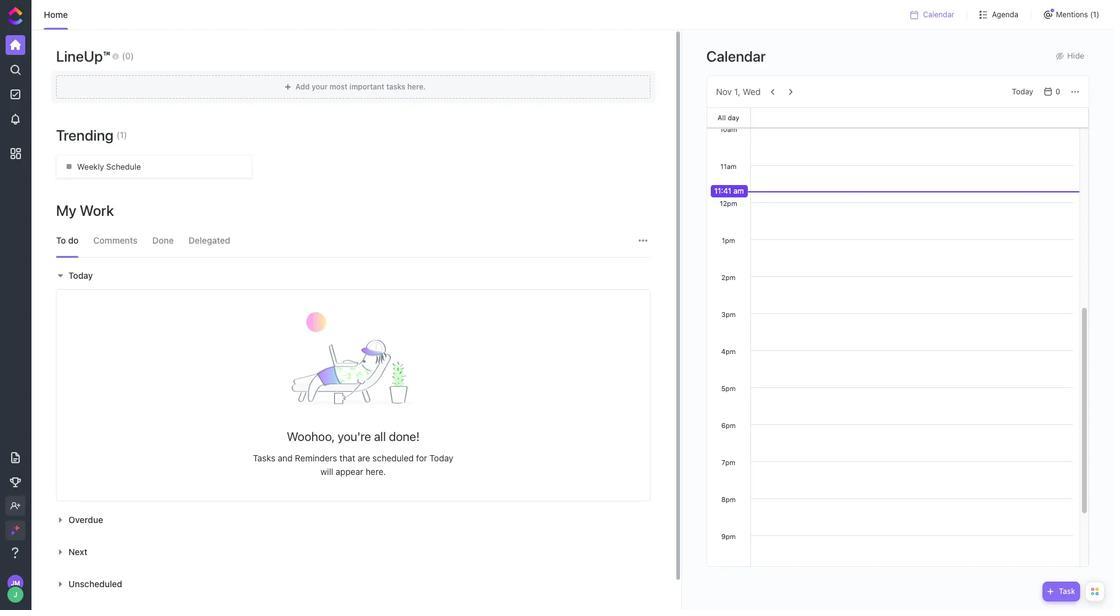 Task type: describe. For each thing, give the bounding box(es) containing it.
mentions (1)
[[1057, 10, 1100, 19]]

comments button
[[93, 224, 138, 257]]

to do
[[56, 235, 79, 246]]

today button
[[56, 270, 96, 281]]

sparkle svg 1 image
[[14, 525, 20, 531]]

are
[[358, 453, 370, 463]]

6pm
[[722, 421, 736, 429]]

important
[[350, 82, 385, 91]]

nov 1, wed button
[[717, 86, 761, 97]]

1pm
[[722, 236, 736, 244]]

today inside today button
[[1013, 87, 1034, 96]]

nov
[[717, 86, 732, 97]]

7pm
[[722, 458, 736, 466]]

that
[[340, 453, 355, 463]]

overdue button
[[56, 515, 106, 525]]

11:41 am
[[715, 186, 744, 196]]

9pm
[[722, 532, 736, 540]]

1 horizontal spatial calendar
[[924, 10, 955, 19]]

here. inside "tasks and reminders that are scheduled for today will appear here."
[[366, 466, 386, 477]]

1 vertical spatial calendar
[[707, 47, 766, 64]]

done
[[152, 235, 174, 246]]

0 button
[[1041, 84, 1066, 99]]

weekly
[[77, 162, 104, 171]]

agenda
[[993, 10, 1019, 19]]

add your most important tasks here. button
[[51, 71, 656, 103]]

am
[[734, 186, 744, 196]]

woohoo,
[[287, 429, 335, 443]]

all
[[718, 113, 726, 121]]

do
[[68, 235, 79, 246]]

jm j
[[11, 579, 20, 598]]

woohoo, you're all done!
[[287, 429, 420, 443]]

home
[[44, 9, 68, 20]]

for
[[416, 453, 427, 463]]

tasks
[[387, 82, 406, 91]]

scheduled
[[373, 453, 414, 463]]

unscheduled button
[[56, 579, 125, 589]]

8pm
[[722, 495, 736, 503]]

nov 1, wed
[[717, 86, 761, 97]]

mentions
[[1057, 10, 1089, 19]]

10am
[[720, 125, 738, 133]]

2pm
[[722, 273, 736, 281]]

trending
[[56, 126, 114, 144]]

unscheduled
[[68, 579, 122, 589]]

my work tab list
[[50, 224, 657, 257]]

0
[[1056, 87, 1061, 96]]

jm
[[11, 579, 20, 587]]

hide
[[1068, 51, 1085, 60]]

appear
[[336, 466, 364, 477]]

lineup
[[56, 48, 103, 65]]

weekly schedule
[[77, 162, 141, 171]]

wed
[[743, 86, 761, 97]]

reminders
[[295, 453, 337, 463]]

next button
[[56, 547, 91, 557]]



Task type: locate. For each thing, give the bounding box(es) containing it.
comments
[[93, 235, 138, 246]]

5pm
[[722, 384, 736, 392]]

your
[[312, 82, 328, 91]]

weekly schedule link
[[56, 155, 252, 178]]

0 vertical spatial calendar
[[924, 10, 955, 19]]

1 horizontal spatial here.
[[408, 82, 426, 91]]

(1) for mentions
[[1091, 10, 1100, 19]]

my
[[56, 202, 76, 219]]

today left 0 dropdown button
[[1013, 87, 1034, 96]]

here. inside dropdown button
[[408, 82, 426, 91]]

today inside "tasks and reminders that are scheduled for today will appear here."
[[430, 453, 454, 463]]

12pm
[[720, 199, 738, 207]]

to do button
[[56, 224, 79, 257]]

all day
[[718, 113, 740, 121]]

next
[[68, 547, 87, 557]]

0 horizontal spatial (1)
[[117, 130, 127, 140]]

delegated button
[[189, 224, 230, 257]]

1,
[[735, 86, 741, 97]]

to do tab panel
[[50, 262, 657, 598]]

11:41
[[715, 186, 732, 196]]

(1) right 'mentions'
[[1091, 10, 1100, 19]]

here.
[[408, 82, 426, 91], [366, 466, 386, 477]]

(1) for trending
[[117, 130, 127, 140]]

today button
[[1008, 84, 1039, 99]]

schedule
[[106, 162, 141, 171]]

(1) inside the trending (1)
[[117, 130, 127, 140]]

here. down are
[[366, 466, 386, 477]]

and
[[278, 453, 293, 463]]

3pm
[[722, 310, 736, 318]]

1 horizontal spatial (1)
[[1091, 10, 1100, 19]]

overdue
[[68, 515, 103, 525]]

trending (1)
[[56, 126, 127, 144]]

you're
[[338, 429, 371, 443]]

0 horizontal spatial here.
[[366, 466, 386, 477]]

today
[[1013, 87, 1034, 96], [68, 270, 93, 281], [430, 453, 454, 463]]

all
[[374, 429, 386, 443]]

will
[[321, 466, 333, 477]]

1 vertical spatial here.
[[366, 466, 386, 477]]

day
[[728, 113, 740, 121]]

today down do
[[68, 270, 93, 281]]

delegated
[[189, 235, 230, 246]]

11am
[[721, 162, 737, 170]]

4pm
[[722, 347, 736, 355]]

here. right tasks on the left top
[[408, 82, 426, 91]]

j
[[13, 590, 17, 598]]

today right the for
[[430, 453, 454, 463]]

add
[[296, 82, 310, 91]]

1 horizontal spatial today
[[430, 453, 454, 463]]

task
[[1059, 587, 1076, 596]]

most
[[330, 82, 348, 91]]

0 vertical spatial here.
[[408, 82, 426, 91]]

0 horizontal spatial calendar
[[707, 47, 766, 64]]

1 vertical spatial today
[[68, 270, 93, 281]]

0 horizontal spatial today
[[68, 270, 93, 281]]

2 vertical spatial today
[[430, 453, 454, 463]]

tasks
[[253, 453, 276, 463]]

work
[[80, 202, 114, 219]]

add your most important tasks here.
[[296, 82, 426, 91]]

to
[[56, 235, 66, 246]]

2 horizontal spatial today
[[1013, 87, 1034, 96]]

tasks and reminders that are scheduled for today will appear here.
[[253, 453, 454, 477]]

(1) up the schedule
[[117, 130, 127, 140]]

done!
[[389, 429, 420, 443]]

0 vertical spatial (1)
[[1091, 10, 1100, 19]]

(1)
[[1091, 10, 1100, 19], [117, 130, 127, 140]]

done button
[[152, 224, 174, 257]]

0 vertical spatial today
[[1013, 87, 1034, 96]]

my work
[[56, 202, 114, 219]]

1 vertical spatial (1)
[[117, 130, 127, 140]]

(0)
[[122, 50, 134, 61]]

calendar
[[924, 10, 955, 19], [707, 47, 766, 64]]

sparkle svg 2 image
[[10, 531, 14, 535]]



Task type: vqa. For each thing, say whether or not it's contained in the screenshot.
JM J at bottom
yes



